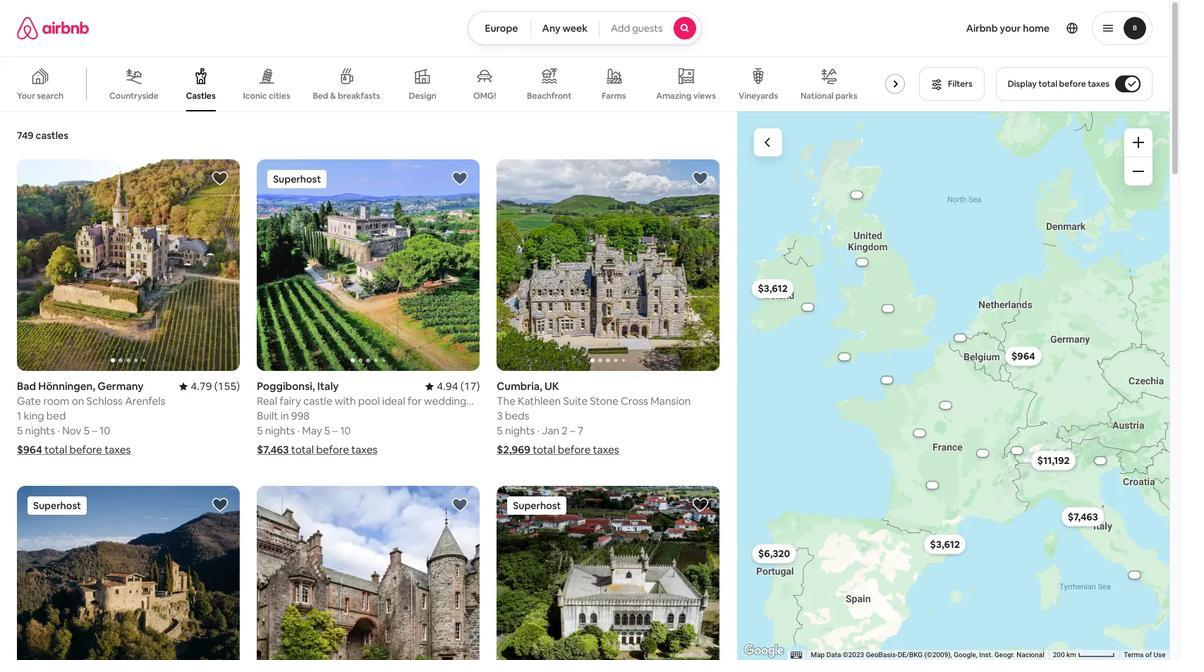 Task type: vqa. For each thing, say whether or not it's contained in the screenshot.
Manage
no



Task type: describe. For each thing, give the bounding box(es) containing it.
jan
[[542, 424, 560, 438]]

omg!
[[473, 90, 496, 102]]

terms of use link
[[1124, 651, 1166, 659]]

room
[[43, 395, 69, 408]]

farms
[[602, 90, 626, 102]]

week
[[563, 22, 588, 35]]

$17,447
[[1128, 573, 1141, 578]]

$3,287
[[976, 451, 989, 456]]

– inside built in 998 5 nights · may 5 – 10 $7,463 total before taxes
[[333, 424, 338, 438]]

google,
[[954, 651, 978, 659]]

&
[[330, 90, 336, 102]]

italy
[[317, 380, 339, 393]]

$17,447 button
[[1120, 572, 1149, 579]]

castles
[[36, 129, 68, 142]]

$10,954
[[925, 483, 940, 488]]

parks
[[836, 90, 858, 101]]

terms of use
[[1124, 651, 1166, 659]]

on
[[72, 395, 84, 408]]

10 inside built in 998 5 nights · may 5 – 10 $7,463 total before taxes
[[340, 424, 351, 438]]

before inside cumbria, uk the kathleen suite stone cross mansion 3 beds 5 nights · jan 2 – 7 $2,969 total before taxes
[[558, 443, 591, 457]]

998
[[291, 410, 310, 423]]

poggibonsi,
[[257, 380, 315, 393]]

$3,612 for $3,612 $6,320
[[930, 538, 960, 551]]

$2,969 button
[[848, 259, 876, 266]]

add
[[611, 22, 630, 35]]

iconic cities
[[243, 90, 290, 101]]

200 km
[[1053, 651, 1078, 659]]

$964 inside bad hönningen, germany gate room on schloss arenfels 1 king bed 5 nights · nov 5 – 10 $964 total before taxes
[[17, 443, 42, 457]]

hönningen,
[[38, 380, 95, 393]]

poggibonsi, italy
[[257, 380, 339, 393]]

· inside cumbria, uk the kathleen suite stone cross mansion 3 beds 5 nights · jan 2 – 7 $2,969 total before taxes
[[538, 424, 540, 438]]

taxes inside built in 998 5 nights · may 5 – 10 $7,463 total before taxes
[[351, 443, 378, 457]]

0 vertical spatial $3,612 button
[[751, 279, 794, 299]]

$4,669 button
[[874, 305, 902, 312]]

km
[[1067, 651, 1076, 659]]

search
[[37, 90, 63, 102]]

google map
showing 20 stays. region
[[737, 111, 1170, 661]]

any week button
[[530, 11, 600, 45]]

before inside the display total before taxes button
[[1060, 78, 1086, 90]]

inst.
[[979, 651, 993, 659]]

profile element
[[719, 0, 1153, 56]]

any
[[542, 22, 561, 35]]

arenfels
[[125, 395, 165, 408]]

none search field containing europe
[[468, 11, 702, 45]]

4 5 from the left
[[324, 424, 330, 438]]

stone
[[590, 395, 619, 408]]

home
[[1023, 22, 1050, 35]]

$6,320
[[758, 548, 790, 560]]

in
[[281, 410, 289, 423]]

airbnb
[[967, 22, 998, 35]]

cumbria,
[[497, 380, 543, 393]]

display total before taxes
[[1008, 78, 1110, 90]]

kathleen
[[518, 395, 561, 408]]

1
[[17, 410, 21, 423]]

$964 button
[[1005, 347, 1042, 366]]

3 5 from the left
[[257, 424, 263, 438]]

your search
[[17, 90, 63, 102]]

of
[[1146, 651, 1152, 659]]

cross
[[621, 395, 649, 408]]

schloss
[[86, 395, 123, 408]]

beachfront
[[527, 90, 572, 102]]

total inside bad hönningen, germany gate room on schloss arenfels 1 king bed 5 nights · nov 5 – 10 $964 total before taxes
[[44, 443, 67, 457]]

amazing views
[[656, 90, 716, 101]]

add to wishlist: santa marta de portuzelo, portugal image
[[692, 497, 709, 514]]

$3,052
[[913, 431, 926, 436]]

7
[[578, 424, 584, 438]]

$11,192
[[1037, 454, 1070, 467]]

bad
[[17, 380, 36, 393]]

$3,052 button
[[905, 430, 934, 437]]

germany
[[98, 380, 144, 393]]

$6,320 button
[[752, 544, 796, 564]]

(©2009),
[[925, 651, 952, 659]]

cities
[[269, 90, 290, 101]]

4.94 (17)
[[437, 380, 480, 393]]

keyboard shortcuts image
[[791, 652, 802, 659]]

airbnb your home
[[967, 22, 1050, 35]]

geobasis-
[[866, 651, 898, 659]]

zoom in image
[[1133, 137, 1145, 148]]

4.94 out of 5 average rating,  17 reviews image
[[426, 380, 480, 393]]

uk
[[545, 380, 560, 393]]

map data ©2023 geobasis-de/bkg (©2009), google, inst. geogr. nacional
[[811, 651, 1045, 659]]

$7,463 inside "button"
[[1068, 511, 1098, 523]]

total inside button
[[1039, 78, 1058, 90]]

de/bkg
[[898, 651, 923, 659]]

©2023
[[843, 651, 864, 659]]

taxes inside cumbria, uk the kathleen suite stone cross mansion 3 beds 5 nights · jan 2 – 7 $2,969 total before taxes
[[593, 443, 619, 457]]



Task type: locate. For each thing, give the bounding box(es) containing it.
design
[[409, 90, 437, 102]]

0 horizontal spatial $3,612
[[758, 283, 788, 295]]

– left "7"
[[570, 424, 576, 438]]

$3,612 button
[[751, 279, 794, 299], [924, 535, 966, 555]]

1 vertical spatial $3,612 button
[[924, 535, 966, 555]]

filters
[[948, 78, 973, 90]]

iconic
[[243, 90, 267, 101]]

1 horizontal spatial 10
[[340, 424, 351, 438]]

built
[[257, 410, 278, 423]]

add to wishlist: llaés, spain image
[[212, 497, 229, 514]]

0 horizontal spatial 10
[[100, 424, 110, 438]]

total inside built in 998 5 nights · may 5 – 10 $7,463 total before taxes
[[291, 443, 314, 457]]

5
[[17, 424, 23, 438], [84, 424, 90, 438], [257, 424, 263, 438], [324, 424, 330, 438], [497, 424, 503, 438]]

1 horizontal spatial nights
[[265, 424, 295, 438]]

1 horizontal spatial ·
[[297, 424, 300, 438]]

data
[[826, 651, 841, 659]]

0 horizontal spatial $2,969
[[497, 443, 531, 457]]

2 horizontal spatial nights
[[505, 424, 535, 438]]

3 nights from the left
[[505, 424, 535, 438]]

$3,612 button up $8,607 button on the right top of page
[[751, 279, 794, 299]]

1 horizontal spatial $3,612
[[930, 538, 960, 551]]

$3,612
[[758, 283, 788, 295], [930, 538, 960, 551]]

2 10 from the left
[[340, 424, 351, 438]]

0 horizontal spatial –
[[92, 424, 97, 438]]

$2,969
[[856, 260, 868, 265], [497, 443, 531, 457]]

4.79 out of 5 average rating,  155 reviews image
[[179, 380, 240, 393]]

1 nights from the left
[[25, 424, 55, 438]]

before
[[1060, 78, 1086, 90], [69, 443, 102, 457], [316, 443, 349, 457], [558, 443, 591, 457]]

3
[[497, 410, 503, 423]]

0 horizontal spatial $7,463
[[257, 443, 289, 457]]

$964 inside 'button'
[[1011, 350, 1035, 363]]

2 – from the left
[[333, 424, 338, 438]]

nights down beds
[[505, 424, 535, 438]]

· inside built in 998 5 nights · may 5 – 10 $7,463 total before taxes
[[297, 424, 300, 438]]

$7,463 down built
[[257, 443, 289, 457]]

add to wishlist: poggibonsi, italy image
[[452, 170, 469, 187]]

2 · from the left
[[297, 424, 300, 438]]

vineyards
[[739, 90, 778, 102]]

10 down schloss
[[100, 424, 110, 438]]

cumbria, uk the kathleen suite stone cross mansion 3 beds 5 nights · jan 2 – 7 $2,969 total before taxes
[[497, 380, 691, 457]]

mansion
[[651, 395, 691, 408]]

airbnb your home link
[[958, 13, 1058, 43]]

add guests
[[611, 22, 663, 35]]

$3,287 button
[[969, 450, 997, 457]]

0 horizontal spatial nights
[[25, 424, 55, 438]]

· inside bad hönningen, germany gate room on schloss arenfels 1 king bed 5 nights · nov 5 – 10 $964 total before taxes
[[57, 424, 60, 438]]

749
[[17, 129, 34, 142]]

any week
[[542, 22, 588, 35]]

$2,969 inside button
[[856, 260, 868, 265]]

display
[[1008, 78, 1037, 90]]

your
[[1000, 22, 1021, 35]]

$964
[[1011, 350, 1035, 363], [17, 443, 42, 457]]

1 5 from the left
[[17, 424, 23, 438]]

5 right nov
[[84, 424, 90, 438]]

– inside cumbria, uk the kathleen suite stone cross mansion 3 beds 5 nights · jan 2 – 7 $2,969 total before taxes
[[570, 424, 576, 438]]

nights down in
[[265, 424, 295, 438]]

before right display
[[1060, 78, 1086, 90]]

5 inside cumbria, uk the kathleen suite stone cross mansion 3 beds 5 nights · jan 2 – 7 $2,969 total before taxes
[[497, 424, 503, 438]]

1 · from the left
[[57, 424, 60, 438]]

zoom out image
[[1133, 166, 1145, 177]]

2 nights from the left
[[265, 424, 295, 438]]

4.94
[[437, 380, 458, 393]]

before down "7"
[[558, 443, 591, 457]]

1 horizontal spatial $3,612 button
[[924, 535, 966, 555]]

$114,360 button
[[931, 402, 960, 409]]

2
[[562, 424, 568, 438]]

$3,612 $6,320
[[758, 538, 960, 560]]

add to wishlist: cumbria, uk image
[[692, 170, 709, 187]]

your
[[17, 90, 35, 102]]

– right nov
[[92, 424, 97, 438]]

10 inside bad hönningen, germany gate room on schloss arenfels 1 king bed 5 nights · nov 5 – 10 $964 total before taxes
[[100, 424, 110, 438]]

5 down built
[[257, 424, 263, 438]]

nights down king
[[25, 424, 55, 438]]

display total before taxes button
[[996, 67, 1153, 101]]

national
[[801, 90, 834, 101]]

$7,463 inside built in 998 5 nights · may 5 – 10 $7,463 total before taxes
[[257, 443, 289, 457]]

$3,612 for $3,612
[[758, 283, 788, 295]]

map
[[811, 651, 825, 659]]

taxes inside the display total before taxes button
[[1088, 78, 1110, 90]]

(155)
[[214, 380, 240, 393]]

3 · from the left
[[538, 424, 540, 438]]

group
[[0, 56, 920, 111], [17, 159, 240, 371], [257, 159, 480, 371], [497, 159, 720, 371], [17, 486, 240, 661], [257, 486, 480, 661], [497, 486, 720, 661]]

0 vertical spatial $964
[[1011, 350, 1035, 363]]

0 vertical spatial $2,969
[[856, 260, 868, 265]]

2 horizontal spatial ·
[[538, 424, 540, 438]]

200 km button
[[1049, 651, 1120, 661]]

before down may
[[316, 443, 349, 457]]

before down nov
[[69, 443, 102, 457]]

5 down 1
[[17, 424, 23, 438]]

$11,192 button
[[1031, 451, 1076, 471]]

· left may
[[297, 424, 300, 438]]

1 vertical spatial $964
[[17, 443, 42, 457]]

1 horizontal spatial $2,969
[[856, 260, 868, 265]]

total down may
[[291, 443, 314, 457]]

0 horizontal spatial ·
[[57, 424, 60, 438]]

add to wishlist: ballintuim, uk image
[[452, 497, 469, 514]]

$8,607 button
[[794, 304, 822, 311]]

the
[[497, 395, 516, 408]]

2 horizontal spatial –
[[570, 424, 576, 438]]

countryside
[[109, 90, 159, 102]]

may
[[302, 424, 322, 438]]

amazing
[[656, 90, 692, 101]]

·
[[57, 424, 60, 438], [297, 424, 300, 438], [538, 424, 540, 438]]

$3,612 button down $10,954 'button' at the bottom right of page
[[924, 535, 966, 555]]

4.79 (155)
[[191, 380, 240, 393]]

suite
[[563, 395, 588, 408]]

beds
[[505, 410, 530, 423]]

$7,463 button
[[1061, 507, 1104, 527]]

bed
[[313, 90, 328, 102]]

1 horizontal spatial $964
[[1011, 350, 1035, 363]]

200
[[1053, 651, 1065, 659]]

total right display
[[1039, 78, 1058, 90]]

$14,591 button
[[830, 354, 858, 361]]

bed
[[46, 410, 66, 423]]

filters button
[[920, 67, 985, 101]]

bad hönningen, germany gate room on schloss arenfels 1 king bed 5 nights · nov 5 – 10 $964 total before taxes
[[17, 380, 165, 457]]

$14,591
[[837, 355, 851, 359]]

$4,669
[[881, 306, 894, 311]]

$10,954 button
[[918, 482, 946, 489]]

total inside cumbria, uk the kathleen suite stone cross mansion 3 beds 5 nights · jan 2 – 7 $2,969 total before taxes
[[533, 443, 556, 457]]

0 vertical spatial $3,612
[[758, 283, 788, 295]]

– right may
[[333, 424, 338, 438]]

national parks
[[801, 90, 858, 101]]

nights inside built in 998 5 nights · may 5 – 10 $7,463 total before taxes
[[265, 424, 295, 438]]

king
[[24, 410, 44, 423]]

(17)
[[461, 380, 480, 393]]

0 horizontal spatial $964
[[17, 443, 42, 457]]

europe button
[[468, 11, 531, 45]]

total down jan
[[533, 443, 556, 457]]

$114,360
[[937, 403, 954, 408]]

– inside bad hönningen, germany gate room on schloss arenfels 1 king bed 5 nights · nov 5 – 10 $964 total before taxes
[[92, 424, 97, 438]]

1 vertical spatial $2,969
[[497, 443, 531, 457]]

group containing iconic cities
[[0, 56, 920, 111]]

add guests button
[[599, 11, 702, 45]]

$3,612 inside $3,612 $6,320
[[930, 538, 960, 551]]

1 horizontal spatial $7,463
[[1068, 511, 1098, 523]]

1 vertical spatial $3,612
[[930, 538, 960, 551]]

1 10 from the left
[[100, 424, 110, 438]]

guests
[[632, 22, 663, 35]]

· left jan
[[538, 424, 540, 438]]

1 vertical spatial $7,463
[[1068, 511, 1098, 523]]

total down nov
[[44, 443, 67, 457]]

taxes inside bad hönningen, germany gate room on schloss arenfels 1 king bed 5 nights · nov 5 – 10 $964 total before taxes
[[105, 443, 131, 457]]

nights inside bad hönningen, germany gate room on schloss arenfels 1 king bed 5 nights · nov 5 – 10 $964 total before taxes
[[25, 424, 55, 438]]

0 vertical spatial $7,463
[[257, 443, 289, 457]]

5 right may
[[324, 424, 330, 438]]

1 horizontal spatial –
[[333, 424, 338, 438]]

nov
[[62, 424, 81, 438]]

built in 998 5 nights · may 5 – 10 $7,463 total before taxes
[[257, 410, 378, 457]]

nights inside cumbria, uk the kathleen suite stone cross mansion 3 beds 5 nights · jan 2 – 7 $2,969 total before taxes
[[505, 424, 535, 438]]

total
[[1039, 78, 1058, 90], [44, 443, 67, 457], [291, 443, 314, 457], [533, 443, 556, 457]]

0 horizontal spatial $3,612 button
[[751, 279, 794, 299]]

$7,463 down $11,192 button
[[1068, 511, 1098, 523]]

$2,969 inside cumbria, uk the kathleen suite stone cross mansion 3 beds 5 nights · jan 2 – 7 $2,969 total before taxes
[[497, 443, 531, 457]]

add to wishlist: bad hönningen, germany image
[[212, 170, 229, 187]]

castles
[[186, 90, 216, 102]]

5 down 3
[[497, 424, 503, 438]]

None search field
[[468, 11, 702, 45]]

2 5 from the left
[[84, 424, 90, 438]]

bed & breakfasts
[[313, 90, 380, 102]]

gate
[[17, 395, 41, 408]]

4.79
[[191, 380, 212, 393]]

before inside built in 998 5 nights · may 5 – 10 $7,463 total before taxes
[[316, 443, 349, 457]]

nights
[[25, 424, 55, 438], [265, 424, 295, 438], [505, 424, 535, 438]]

views
[[694, 90, 716, 101]]

1 – from the left
[[92, 424, 97, 438]]

google image
[[741, 642, 787, 661]]

· left nov
[[57, 424, 60, 438]]

use
[[1154, 651, 1166, 659]]

$8,607
[[801, 305, 814, 310]]

3 – from the left
[[570, 424, 576, 438]]

before inside bad hönningen, germany gate room on schloss arenfels 1 king bed 5 nights · nov 5 – 10 $964 total before taxes
[[69, 443, 102, 457]]

5 5 from the left
[[497, 424, 503, 438]]

10 right may
[[340, 424, 351, 438]]



